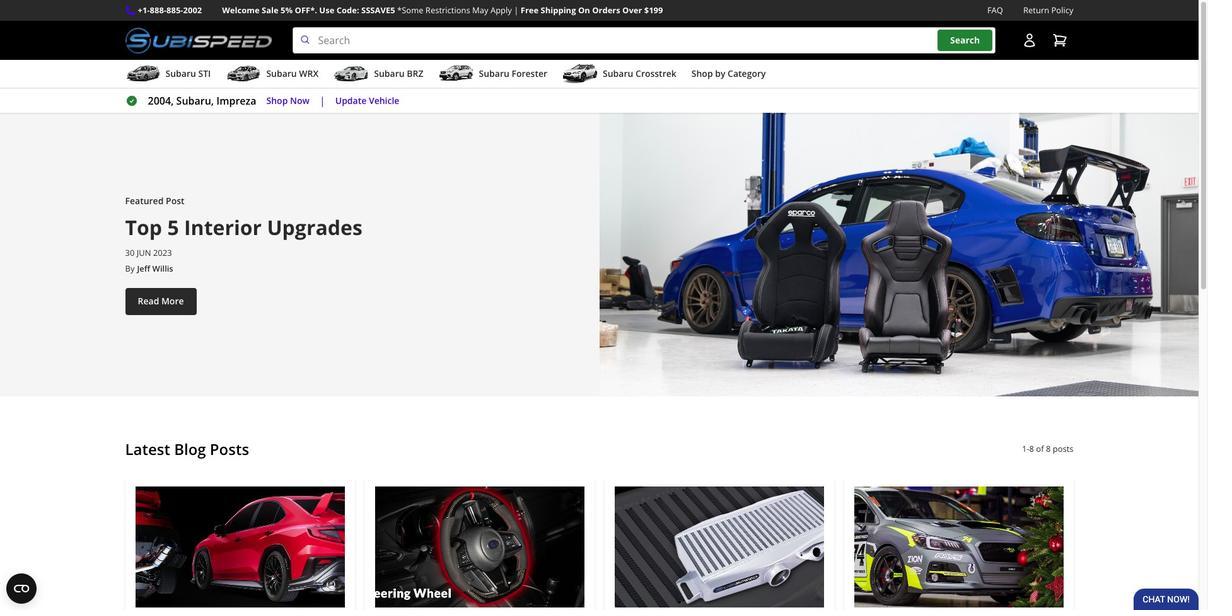 Task type: vqa. For each thing, say whether or not it's contained in the screenshot.
'|' to the bottom
yes



Task type: describe. For each thing, give the bounding box(es) containing it.
shop by category
[[692, 68, 766, 80]]

of
[[1037, 444, 1045, 455]]

post
[[166, 195, 185, 207]]

+1-
[[138, 4, 150, 16]]

interior
[[184, 214, 262, 241]]

may
[[473, 4, 489, 16]]

subaru crosstrek button
[[563, 63, 677, 88]]

update vehicle button
[[336, 94, 400, 108]]

open widget image
[[6, 574, 37, 604]]

forester
[[512, 68, 548, 80]]

subispeed logo image
[[125, 27, 272, 54]]

search
[[951, 34, 981, 46]]

latest
[[125, 439, 170, 460]]

top
[[125, 214, 162, 241]]

return
[[1024, 4, 1050, 16]]

885-
[[167, 4, 183, 16]]

search input field
[[293, 27, 996, 54]]

1 vertical spatial |
[[320, 94, 325, 108]]

return policy
[[1024, 4, 1074, 16]]

shop for shop by category
[[692, 68, 713, 80]]

vehicle
[[369, 94, 400, 106]]

5
[[167, 214, 179, 241]]

+1-888-885-2002 link
[[138, 4, 202, 17]]

30
[[125, 247, 135, 259]]

a subaru wrx thumbnail image image
[[226, 64, 261, 83]]

blog
[[174, 439, 206, 460]]

a subaru sti thumbnail image image
[[125, 64, 161, 83]]

jun
[[137, 247, 151, 259]]

on
[[579, 4, 590, 16]]

shop by category button
[[692, 63, 766, 88]]

shop now
[[267, 94, 310, 106]]

brz
[[407, 68, 424, 80]]

featured
[[125, 195, 164, 207]]

subaru for subaru crosstrek
[[603, 68, 634, 80]]

by
[[716, 68, 726, 80]]

posts
[[1054, 444, 1074, 455]]

subaru for subaru sti
[[166, 68, 196, 80]]

888-
[[150, 4, 167, 16]]

button image
[[1023, 33, 1038, 48]]

welcome
[[222, 4, 260, 16]]

featured post
[[125, 195, 185, 207]]

subaru sti button
[[125, 63, 211, 88]]

2004, subaru, impreza
[[148, 94, 257, 108]]

*some
[[398, 4, 424, 16]]

faq
[[988, 4, 1004, 16]]

sti
[[198, 68, 211, 80]]

subaru for subaru wrx
[[267, 68, 297, 80]]

by
[[125, 263, 135, 275]]

willis
[[152, 263, 173, 275]]

shipping
[[541, 4, 576, 16]]



Task type: locate. For each thing, give the bounding box(es) containing it.
crosstrek
[[636, 68, 677, 80]]

apply
[[491, 4, 512, 16]]

more
[[162, 295, 184, 307]]

latest blog posts
[[125, 439, 249, 460]]

subaru left sti
[[166, 68, 196, 80]]

welcome sale 5% off*. use code: sssave5
[[222, 4, 395, 16]]

1 horizontal spatial shop
[[692, 68, 713, 80]]

subaru brz button
[[334, 63, 424, 88]]

1 horizontal spatial |
[[514, 4, 519, 16]]

2002
[[183, 4, 202, 16]]

search button
[[938, 30, 993, 51]]

use
[[320, 4, 335, 16]]

over
[[623, 4, 643, 16]]

2 subaru from the left
[[267, 68, 297, 80]]

5%
[[281, 4, 293, 16]]

shop for shop now
[[267, 94, 288, 106]]

shop
[[692, 68, 713, 80], [267, 94, 288, 106]]

shop left by
[[692, 68, 713, 80]]

2004,
[[148, 94, 174, 108]]

code:
[[337, 4, 359, 16]]

subaru sti
[[166, 68, 211, 80]]

read more link
[[125, 289, 197, 315]]

wrx
[[299, 68, 319, 80]]

a subaru brz thumbnail image image
[[334, 64, 369, 83]]

subaru forester
[[479, 68, 548, 80]]

8
[[1030, 444, 1035, 455], [1047, 444, 1051, 455]]

impreza
[[217, 94, 257, 108]]

1 8 from the left
[[1030, 444, 1035, 455]]

subaru crosstrek
[[603, 68, 677, 80]]

off*.
[[295, 4, 317, 16]]

subaru forester button
[[439, 63, 548, 88]]

0 vertical spatial shop
[[692, 68, 713, 80]]

1-8 of 8 posts
[[1023, 444, 1074, 455]]

read more
[[138, 295, 184, 307]]

subaru wrx button
[[226, 63, 319, 88]]

upgrades
[[267, 214, 363, 241]]

+1-888-885-2002
[[138, 4, 202, 16]]

1 horizontal spatial 8
[[1047, 444, 1051, 455]]

| left free at the top of page
[[514, 4, 519, 16]]

5 subaru from the left
[[603, 68, 634, 80]]

subaru inside 'dropdown button'
[[374, 68, 405, 80]]

shop now link
[[267, 94, 310, 108]]

0 vertical spatial |
[[514, 4, 519, 16]]

subaru brz
[[374, 68, 424, 80]]

subaru left the brz on the left
[[374, 68, 405, 80]]

1 subaru from the left
[[166, 68, 196, 80]]

|
[[514, 4, 519, 16], [320, 94, 325, 108]]

update
[[336, 94, 367, 106]]

subaru inside dropdown button
[[479, 68, 510, 80]]

3 subaru from the left
[[374, 68, 405, 80]]

subaru,
[[176, 94, 214, 108]]

| right now
[[320, 94, 325, 108]]

subaru inside dropdown button
[[166, 68, 196, 80]]

read
[[138, 295, 159, 307]]

0 horizontal spatial 8
[[1030, 444, 1035, 455]]

2023
[[153, 247, 172, 259]]

category
[[728, 68, 766, 80]]

orders
[[593, 4, 621, 16]]

sssave5
[[362, 4, 395, 16]]

shop left now
[[267, 94, 288, 106]]

1 vertical spatial shop
[[267, 94, 288, 106]]

restrictions
[[426, 4, 471, 16]]

8 right 'of'
[[1047, 444, 1051, 455]]

subaru left forester
[[479, 68, 510, 80]]

a subaru crosstrek thumbnail image image
[[563, 64, 598, 83]]

a subaru forester thumbnail image image
[[439, 64, 474, 83]]

0 horizontal spatial |
[[320, 94, 325, 108]]

update vehicle
[[336, 94, 400, 106]]

4 subaru from the left
[[479, 68, 510, 80]]

free
[[521, 4, 539, 16]]

now
[[290, 94, 310, 106]]

posts
[[210, 439, 249, 460]]

$199
[[645, 4, 663, 16]]

subaru for subaru brz
[[374, 68, 405, 80]]

*some restrictions may apply | free shipping on orders over $199
[[398, 4, 663, 16]]

8 left 'of'
[[1030, 444, 1035, 455]]

shop inside shop now link
[[267, 94, 288, 106]]

policy
[[1052, 4, 1074, 16]]

2 8 from the left
[[1047, 444, 1051, 455]]

fallback image - no image provided image
[[600, 113, 1200, 397], [135, 487, 345, 608], [375, 487, 585, 608], [615, 487, 824, 608], [855, 487, 1064, 608]]

faq link
[[988, 4, 1004, 17]]

subaru left crosstrek
[[603, 68, 634, 80]]

0 horizontal spatial shop
[[267, 94, 288, 106]]

return policy link
[[1024, 4, 1074, 17]]

subaru wrx
[[267, 68, 319, 80]]

subaru
[[166, 68, 196, 80], [267, 68, 297, 80], [374, 68, 405, 80], [479, 68, 510, 80], [603, 68, 634, 80]]

jeff
[[137, 263, 150, 275]]

sale
[[262, 4, 279, 16]]

1-
[[1023, 444, 1030, 455]]

top 5 interior upgrades 30 jun 2023 by jeff willis
[[125, 214, 363, 275]]

subaru left wrx
[[267, 68, 297, 80]]

subaru for subaru forester
[[479, 68, 510, 80]]

shop inside shop by category dropdown button
[[692, 68, 713, 80]]



